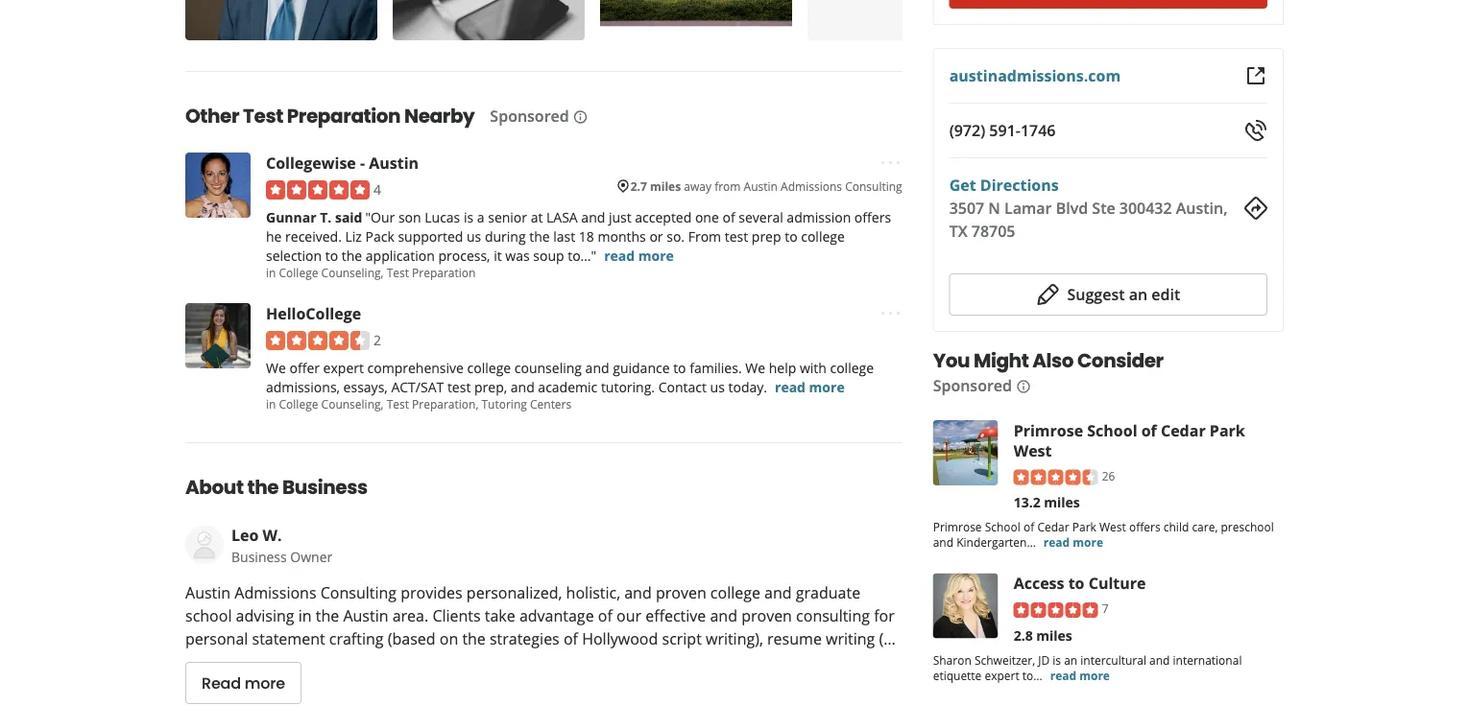Task type: describe. For each thing, give the bounding box(es) containing it.
to…"
[[568, 246, 597, 264]]

said
[[335, 208, 363, 226]]

a
[[477, 208, 485, 226]]

school for primrose school of cedar park west
[[1087, 421, 1138, 441]]

test for collegewise - austin
[[387, 264, 409, 280]]

help
[[769, 359, 796, 377]]

1 horizontal spatial admissions
[[781, 178, 842, 194]]

owner
[[290, 548, 333, 566]]

counseling, for collegewise - austin
[[321, 264, 384, 280]]

park for primrose school of cedar park west offers child care, preschool and kindergarten…
[[1073, 520, 1097, 536]]

offers inside primrose school of cedar park west offers child care, preschool and kindergarten…
[[1129, 520, 1161, 536]]

access
[[1014, 574, 1065, 594]]

preschool
[[1221, 520, 1274, 536]]

read for and
[[1044, 535, 1070, 551]]

away
[[684, 178, 712, 194]]

about the business element
[[155, 443, 910, 705]]

kindergarten…
[[957, 535, 1036, 551]]

with
[[800, 359, 827, 377]]

from
[[688, 227, 721, 245]]

and up resume
[[765, 583, 792, 603]]

and up our
[[624, 583, 652, 603]]

intercultural
[[1081, 653, 1147, 668]]

lucas
[[425, 208, 460, 226]]

…
[[884, 629, 896, 650]]

college inside "our son lucas is a senior at lasa and just accepted one of several admission offers he received. liz pack supported us during the last 18 months or so. from test prep to college selection to the application process, it was soup to…"
[[801, 227, 845, 245]]

you
[[933, 348, 970, 375]]

4.5 star rating image for 2
[[266, 331, 370, 350]]

gunnar t. said
[[266, 208, 363, 226]]

591-
[[990, 120, 1021, 141]]

get directions link
[[950, 175, 1059, 196]]

1 we from the left
[[266, 359, 286, 377]]

access to culture link
[[1014, 574, 1146, 594]]

access to culture image
[[933, 574, 998, 639]]

read more link for we
[[775, 378, 845, 396]]

access to culture
[[1014, 574, 1146, 594]]

received.
[[285, 227, 342, 245]]

tutoring.
[[601, 378, 655, 396]]

test inside we offer expert comprehensive college counseling and guidance to families. we help with college admissions, essays, act/sat test prep, and academic tutoring. contact us today.
[[447, 378, 471, 396]]

2.7
[[631, 178, 647, 194]]

the down 'at'
[[529, 227, 550, 245]]

read more link for to…
[[1050, 668, 1110, 684]]

several
[[739, 208, 783, 226]]

read more for and
[[1044, 535, 1104, 551]]

18
[[579, 227, 594, 245]]

sponsored for other test preparation nearby
[[490, 106, 569, 126]]

cedar for primrose school of cedar park west
[[1161, 421, 1206, 441]]

read down months
[[604, 246, 635, 264]]

other test preparation nearby
[[185, 103, 475, 130]]

hollywood
[[582, 629, 658, 650]]

college right with
[[830, 359, 874, 377]]

during
[[485, 227, 526, 245]]

writing
[[826, 629, 875, 650]]

26
[[1102, 469, 1115, 484]]

more for we
[[809, 378, 845, 396]]

us inside we offer expert comprehensive college counseling and guidance to families. we help with college admissions, essays, act/sat test prep, and academic tutoring. contact us today.
[[710, 378, 725, 396]]

austin up school
[[185, 583, 231, 603]]

w.
[[263, 525, 282, 546]]

sharon
[[933, 653, 972, 668]]

read more link down months
[[604, 246, 674, 264]]

is for lucas
[[464, 208, 474, 226]]

in inside austin admissions consulting provides personalized, holistic, and proven college and graduate school advising in the austin area.  clients take advantage of our effective and proven consulting for personal statement crafting (based on the strategies of hollywood script writing), resume writing ( …
[[298, 606, 312, 626]]

read for we
[[775, 378, 806, 396]]

academic
[[538, 378, 598, 396]]

business for w.
[[231, 548, 287, 566]]

personalized,
[[467, 583, 562, 603]]

2.8
[[1014, 627, 1033, 645]]

and up writing),
[[710, 606, 738, 626]]

read more link for and
[[1044, 535, 1104, 551]]

austin,
[[1176, 198, 1228, 219]]

in college counseling, test preparation, tutoring centers
[[266, 396, 572, 412]]

suggest
[[1067, 285, 1125, 305]]

offer
[[290, 359, 320, 377]]

5 star rating image for 4
[[266, 180, 370, 200]]

holistic,
[[566, 583, 620, 603]]

admission
[[787, 208, 851, 226]]

5 star rating image for 7
[[1014, 603, 1098, 618]]

selection
[[266, 246, 322, 264]]

accepted
[[635, 208, 692, 226]]

austinadmissions.com link
[[950, 66, 1121, 86]]

more inside "button"
[[245, 673, 285, 695]]

miles for access
[[1037, 627, 1073, 645]]

contact
[[659, 378, 707, 396]]

on
[[440, 629, 458, 650]]

strategies
[[490, 629, 560, 650]]

to inside we offer expert comprehensive college counseling and guidance to families. we help with college admissions, essays, act/sat test prep, and academic tutoring. contact us today.
[[673, 359, 686, 377]]

get directions 3507 n lamar blvd ste 300432 austin, tx 78705
[[950, 175, 1228, 242]]

he
[[266, 227, 282, 245]]

n
[[989, 198, 1001, 219]]

austin admissions consulting provides personalized, holistic, and proven college and graduate school advising in the austin area.  clients take advantage of our effective and proven consulting for personal statement crafting (based on the strategies of hollywood script writing), resume writing ( …
[[185, 583, 896, 650]]

0 vertical spatial proven
[[656, 583, 707, 603]]

for
[[874, 606, 895, 626]]

sharon schweitzer, jd is an intercultural and international etiquette expert to…
[[933, 653, 1242, 684]]

16 info v2 image
[[1016, 380, 1031, 395]]

collegewise - austin
[[266, 152, 419, 173]]

other
[[185, 103, 239, 130]]

last
[[553, 227, 575, 245]]

consider
[[1078, 348, 1164, 375]]

process,
[[438, 246, 490, 264]]

an inside button
[[1129, 285, 1148, 305]]

0 vertical spatial preparation
[[287, 103, 401, 130]]

78705
[[972, 221, 1016, 242]]

edit
[[1152, 285, 1181, 305]]

test inside "our son lucas is a senior at lasa and just accepted one of several admission offers he received. liz pack supported us during the last 18 months or so. from test prep to college selection to the application process, it was soup to…"
[[725, 227, 748, 245]]

advantage
[[519, 606, 594, 626]]

an inside sharon schweitzer, jd is an intercultural and international etiquette expert to…
[[1064, 653, 1078, 668]]

blvd
[[1056, 198, 1088, 219]]

of inside primrose school of cedar park west offers child care, preschool and kindergarten…
[[1024, 520, 1035, 536]]

1 vertical spatial proven
[[742, 606, 792, 626]]

to down the received. on the top left
[[325, 246, 338, 264]]

college for hellocollege
[[279, 396, 318, 412]]

t.
[[320, 208, 332, 226]]

primrose for primrose school of cedar park west
[[1014, 421, 1083, 441]]

comprehensive
[[367, 359, 464, 377]]

application
[[366, 246, 435, 264]]

culture
[[1089, 574, 1146, 594]]

prep
[[752, 227, 781, 245]]

to right access at right bottom
[[1069, 574, 1085, 594]]

centers
[[530, 396, 572, 412]]

(972)
[[950, 120, 986, 141]]



Task type: vqa. For each thing, say whether or not it's contained in the screenshot.
Ste
yes



Task type: locate. For each thing, give the bounding box(es) containing it.
test for hellocollege
[[387, 396, 409, 412]]

and right intercultural
[[1150, 653, 1170, 668]]

1 horizontal spatial cedar
[[1161, 421, 1206, 441]]

school for primrose school of cedar park west offers child care, preschool and kindergarten…
[[985, 520, 1021, 536]]

cedar inside primrose school of cedar park west
[[1161, 421, 1206, 441]]

in for hellocollege
[[266, 396, 276, 412]]

0 vertical spatial cedar
[[1161, 421, 1206, 441]]

is inside sharon schweitzer, jd is an intercultural and international etiquette expert to…
[[1053, 653, 1061, 668]]

0 vertical spatial in
[[266, 264, 276, 280]]

read down "13.2 miles"
[[1044, 535, 1070, 551]]

of down advantage
[[564, 629, 578, 650]]

to…
[[1023, 668, 1043, 684]]

1 horizontal spatial primrose
[[1014, 421, 1083, 441]]

ste
[[1092, 198, 1116, 219]]

austinadmissions.com
[[950, 66, 1121, 86]]

24 phone v2 image
[[1245, 119, 1268, 143]]

more right jd on the bottom right
[[1080, 668, 1110, 684]]

the right about
[[247, 474, 279, 501]]

care,
[[1192, 520, 1218, 536]]

read more link up 'access to culture'
[[1044, 535, 1104, 551]]

business for the
[[282, 474, 368, 501]]

1 vertical spatial sponsored
[[933, 376, 1012, 397]]

we offer expert comprehensive college counseling and guidance to families. we help with college admissions, essays, act/sat test prep, and academic tutoring. contact us today.
[[266, 359, 874, 396]]

16 marker v2 image
[[615, 179, 631, 194]]

1 vertical spatial park
[[1073, 520, 1097, 536]]

24 more v2 image for collegewise - austin
[[879, 151, 902, 174]]

1 vertical spatial in
[[266, 396, 276, 412]]

school inside primrose school of cedar park west offers child care, preschool and kindergarten…
[[985, 520, 1021, 536]]

read more link right jd on the bottom right
[[1050, 668, 1110, 684]]

1 vertical spatial west
[[1100, 520, 1126, 536]]

1 24 more v2 image from the top
[[879, 151, 902, 174]]

1 horizontal spatial an
[[1129, 285, 1148, 305]]

read more for we
[[775, 378, 845, 396]]

0 vertical spatial offers
[[855, 208, 891, 226]]

0 horizontal spatial expert
[[323, 359, 364, 377]]

our
[[617, 606, 642, 626]]

read more down months
[[604, 246, 674, 264]]

business
[[282, 474, 368, 501], [231, 548, 287, 566]]

consulting inside austin admissions consulting provides personalized, holistic, and proven college and graduate school advising in the austin area.  clients take advantage of our effective and proven consulting for personal statement crafting (based on the strategies of hollywood script writing), resume writing ( …
[[320, 583, 397, 603]]

1 vertical spatial business
[[231, 548, 287, 566]]

austin right -
[[369, 152, 419, 173]]

2 24 more v2 image from the top
[[879, 302, 902, 325]]

offers right admission
[[855, 208, 891, 226]]

lamar
[[1005, 198, 1052, 219]]

24 more v2 image for hellocollege
[[879, 302, 902, 325]]

0 vertical spatial park
[[1210, 421, 1245, 441]]

us
[[467, 227, 481, 245], [710, 378, 725, 396]]

4
[[374, 181, 381, 199]]

college inside austin admissions consulting provides personalized, holistic, and proven college and graduate school advising in the austin area.  clients take advantage of our effective and proven consulting for personal statement crafting (based on the strategies of hollywood script writing), resume writing ( …
[[711, 583, 761, 603]]

an left edit on the right of the page
[[1129, 285, 1148, 305]]

0 vertical spatial consulting
[[845, 178, 902, 194]]

miles for primrose
[[1044, 494, 1080, 512]]

also
[[1033, 348, 1074, 375]]

of
[[723, 208, 735, 226], [1142, 421, 1157, 441], [1024, 520, 1035, 536], [598, 606, 613, 626], [564, 629, 578, 650]]

more down with
[[809, 378, 845, 396]]

0 vertical spatial an
[[1129, 285, 1148, 305]]

admissions
[[781, 178, 842, 194], [235, 583, 316, 603]]

is
[[464, 208, 474, 226], [1053, 653, 1061, 668]]

or
[[650, 227, 663, 245]]

4.5 star rating image
[[266, 331, 370, 350], [1014, 470, 1098, 486]]

read more for to…
[[1050, 668, 1110, 684]]

consulting up admission
[[845, 178, 902, 194]]

0 horizontal spatial offers
[[855, 208, 891, 226]]

1 horizontal spatial proven
[[742, 606, 792, 626]]

2 vertical spatial miles
[[1037, 627, 1073, 645]]

1 vertical spatial miles
[[1044, 494, 1080, 512]]

we up today.
[[745, 359, 765, 377]]

1 vertical spatial offers
[[1129, 520, 1161, 536]]

admissions up admission
[[781, 178, 842, 194]]

effective
[[646, 606, 706, 626]]

counseling,
[[321, 264, 384, 280], [321, 396, 384, 412]]

1 horizontal spatial us
[[710, 378, 725, 396]]

sponsored left 16 info v2 icon
[[490, 106, 569, 126]]

school up 26
[[1087, 421, 1138, 441]]

1 counseling, from the top
[[321, 264, 384, 280]]

test left prep
[[725, 227, 748, 245]]

1 vertical spatial college
[[279, 396, 318, 412]]

photo of leo w. image
[[185, 526, 224, 565]]

expert inside we offer expert comprehensive college counseling and guidance to families. we help with college admissions, essays, act/sat test prep, and academic tutoring. contact us today.
[[323, 359, 364, 377]]

preparation
[[287, 103, 401, 130], [412, 264, 476, 280]]

1 vertical spatial 4.5 star rating image
[[1014, 470, 1098, 486]]

0 vertical spatial miles
[[650, 178, 681, 194]]

proven up resume
[[742, 606, 792, 626]]

0 horizontal spatial preparation
[[287, 103, 401, 130]]

directions
[[980, 175, 1059, 196]]

austin up several
[[744, 178, 778, 194]]

in for collegewise - austin
[[266, 264, 276, 280]]

senior
[[488, 208, 527, 226]]

in up about the business
[[266, 396, 276, 412]]

about the business
[[185, 474, 368, 501]]

west for primrose school of cedar park west
[[1014, 441, 1052, 461]]

0 vertical spatial college
[[279, 264, 318, 280]]

to
[[785, 227, 798, 245], [325, 246, 338, 264], [673, 359, 686, 377], [1069, 574, 1085, 594]]

1 horizontal spatial expert
[[985, 668, 1020, 684]]

0 vertical spatial 4.5 star rating image
[[266, 331, 370, 350]]

guidance
[[613, 359, 670, 377]]

0 vertical spatial admissions
[[781, 178, 842, 194]]

0 horizontal spatial us
[[467, 227, 481, 245]]

is inside "our son lucas is a senior at lasa and just accepted one of several admission offers he received. liz pack supported us during the last 18 months or so. from test prep to college selection to the application process, it was soup to…"
[[464, 208, 474, 226]]

primrose down primrose school of cedar park west 'image'
[[933, 520, 982, 536]]

school down "13.2"
[[985, 520, 1021, 536]]

so.
[[667, 227, 685, 245]]

the up crafting
[[316, 606, 339, 626]]

of down "13.2"
[[1024, 520, 1035, 536]]

soup
[[533, 246, 564, 264]]

one
[[695, 208, 719, 226]]

west down 26
[[1100, 520, 1126, 536]]

austin up crafting
[[343, 606, 388, 626]]

0 horizontal spatial we
[[266, 359, 286, 377]]

offers left child
[[1129, 520, 1161, 536]]

writing),
[[706, 629, 763, 650]]

expert up essays,
[[323, 359, 364, 377]]

leo w. business owner
[[231, 525, 333, 566]]

read more right jd on the bottom right
[[1050, 668, 1110, 684]]

an right jd on the bottom right
[[1064, 653, 1078, 668]]

cedar for primrose school of cedar park west offers child care, preschool and kindergarten…
[[1038, 520, 1070, 536]]

1 horizontal spatial consulting
[[845, 178, 902, 194]]

24 pencil v2 image
[[1037, 284, 1060, 307]]

just
[[609, 208, 632, 226]]

1 horizontal spatial west
[[1100, 520, 1126, 536]]

0 vertical spatial school
[[1087, 421, 1138, 441]]

0 vertical spatial 5 star rating image
[[266, 180, 370, 200]]

0 vertical spatial expert
[[323, 359, 364, 377]]

it
[[494, 246, 502, 264]]

proven up effective
[[656, 583, 707, 603]]

the right on
[[462, 629, 486, 650]]

test down pack
[[387, 264, 409, 280]]

0 horizontal spatial sponsored
[[490, 106, 569, 126]]

miles right 2.7
[[650, 178, 681, 194]]

0 horizontal spatial is
[[464, 208, 474, 226]]

1 vertical spatial consulting
[[320, 583, 397, 603]]

and inside sharon schweitzer, jd is an intercultural and international etiquette expert to…
[[1150, 653, 1170, 668]]

to right prep
[[785, 227, 798, 245]]

west
[[1014, 441, 1052, 461], [1100, 520, 1126, 536]]

college down offer on the bottom of page
[[279, 396, 318, 412]]

1 horizontal spatial we
[[745, 359, 765, 377]]

0 horizontal spatial school
[[985, 520, 1021, 536]]

gunnar
[[266, 208, 317, 226]]

primrose down 16 info v2 image
[[1014, 421, 1083, 441]]

in up statement
[[298, 606, 312, 626]]

test left prep,
[[447, 378, 471, 396]]

read for to…
[[1050, 668, 1077, 684]]

international
[[1173, 653, 1242, 668]]

us down families. at the bottom
[[710, 378, 725, 396]]

1 horizontal spatial test
[[725, 227, 748, 245]]

expert left to…
[[985, 668, 1020, 684]]

counseling, left act/sat
[[321, 396, 384, 412]]

"our son lucas is a senior at lasa and just accepted one of several admission offers he received. liz pack supported us during the last 18 months or so. from test prep to college selection to the application process, it was soup to…"
[[266, 208, 891, 264]]

1 horizontal spatial school
[[1087, 421, 1138, 441]]

college up prep,
[[467, 359, 511, 377]]

cedar down "13.2 miles"
[[1038, 520, 1070, 536]]

advising
[[236, 606, 294, 626]]

read more
[[202, 673, 285, 695]]

1 college from the top
[[279, 264, 318, 280]]

5 star rating image
[[266, 180, 370, 200], [1014, 603, 1098, 618]]

consulting up crafting
[[320, 583, 397, 603]]

"our
[[365, 208, 395, 226]]

read right jd on the bottom right
[[1050, 668, 1077, 684]]

preparation up 'collegewise - austin' link
[[287, 103, 401, 130]]

0 horizontal spatial consulting
[[320, 583, 397, 603]]

0 vertical spatial business
[[282, 474, 368, 501]]

and inside primrose school of cedar park west offers child care, preschool and kindergarten…
[[933, 535, 954, 551]]

24 directions v2 image
[[1245, 197, 1268, 220]]

primrose for primrose school of cedar park west offers child care, preschool and kindergarten…
[[933, 520, 982, 536]]

test right other
[[243, 103, 283, 130]]

collegewise - austin image
[[185, 153, 251, 218]]

2 counseling, from the top
[[321, 396, 384, 412]]

hellocollege image
[[185, 303, 251, 369]]

0 vertical spatial 24 more v2 image
[[879, 151, 902, 174]]

4.5 star rating image down hellocollege link at left
[[266, 331, 370, 350]]

0 horizontal spatial an
[[1064, 653, 1078, 668]]

1 horizontal spatial park
[[1210, 421, 1245, 441]]

in down "he"
[[266, 264, 276, 280]]

west for primrose school of cedar park west offers child care, preschool and kindergarten…
[[1100, 520, 1126, 536]]

about
[[185, 474, 244, 501]]

and left kindergarten… at bottom right
[[933, 535, 954, 551]]

1 horizontal spatial is
[[1053, 653, 1061, 668]]

provides
[[401, 583, 463, 603]]

of left our
[[598, 606, 613, 626]]

was
[[505, 246, 530, 264]]

0 horizontal spatial proven
[[656, 583, 707, 603]]

of inside "our son lucas is a senior at lasa and just accepted one of several admission offers he received. liz pack supported us during the last 18 months or so. from test prep to college selection to the application process, it was soup to…"
[[723, 208, 735, 226]]

1 vertical spatial is
[[1053, 653, 1061, 668]]

2 college from the top
[[279, 396, 318, 412]]

us inside "our son lucas is a senior at lasa and just accepted one of several admission offers he received. liz pack supported us during the last 18 months or so. from test prep to college selection to the application process, it was soup to…"
[[467, 227, 481, 245]]

1 vertical spatial 5 star rating image
[[1014, 603, 1098, 618]]

of down consider
[[1142, 421, 1157, 441]]

read more up 'access to culture'
[[1044, 535, 1104, 551]]

test down comprehensive
[[387, 396, 409, 412]]

cedar down consider
[[1161, 421, 1206, 441]]

school inside primrose school of cedar park west
[[1087, 421, 1138, 441]]

tx
[[950, 221, 968, 242]]

sponsored down you at right
[[933, 376, 1012, 397]]

0 vertical spatial test
[[243, 103, 283, 130]]

1 vertical spatial preparation
[[412, 264, 476, 280]]

more up 'access to culture'
[[1073, 535, 1104, 551]]

leo
[[231, 525, 259, 546]]

consulting
[[796, 606, 870, 626]]

script
[[662, 629, 702, 650]]

college for collegewise - austin
[[279, 264, 318, 280]]

we left offer on the bottom of page
[[266, 359, 286, 377]]

1 vertical spatial an
[[1064, 653, 1078, 668]]

west inside primrose school of cedar park west offers child care, preschool and kindergarten…
[[1100, 520, 1126, 536]]

16 info v2 image
[[573, 109, 588, 125]]

1 vertical spatial counseling,
[[321, 396, 384, 412]]

5 star rating image up gunnar t. said
[[266, 180, 370, 200]]

13.2 miles
[[1014, 494, 1080, 512]]

miles up jd on the bottom right
[[1037, 627, 1073, 645]]

expert inside sharon schweitzer, jd is an intercultural and international etiquette expert to…
[[985, 668, 1020, 684]]

2 we from the left
[[745, 359, 765, 377]]

primrose school of cedar park west image
[[933, 421, 998, 486]]

0 horizontal spatial cedar
[[1038, 520, 1070, 536]]

preparation down supported
[[412, 264, 476, 280]]

0 horizontal spatial park
[[1073, 520, 1097, 536]]

1 horizontal spatial sponsored
[[933, 376, 1012, 397]]

admissions up advising
[[235, 583, 316, 603]]

24 more v2 image
[[879, 151, 902, 174], [879, 302, 902, 325]]

essays,
[[343, 378, 388, 396]]

1 horizontal spatial preparation
[[412, 264, 476, 280]]

consulting
[[845, 178, 902, 194], [320, 583, 397, 603]]

counseling, for hellocollege
[[321, 396, 384, 412]]

4.5 star rating image for 26
[[1014, 470, 1098, 486]]

1 vertical spatial expert
[[985, 668, 1020, 684]]

2 vertical spatial in
[[298, 606, 312, 626]]

austin
[[369, 152, 419, 173], [744, 178, 778, 194], [185, 583, 231, 603], [343, 606, 388, 626]]

0 vertical spatial test
[[725, 227, 748, 245]]

0 horizontal spatial west
[[1014, 441, 1052, 461]]

1 vertical spatial us
[[710, 378, 725, 396]]

of right one
[[723, 208, 735, 226]]

sponsored for you might also consider
[[933, 376, 1012, 397]]

0 horizontal spatial test
[[447, 378, 471, 396]]

0 horizontal spatial 4.5 star rating image
[[266, 331, 370, 350]]

etiquette
[[933, 668, 982, 684]]

1746
[[1021, 120, 1056, 141]]

2 vertical spatial test
[[387, 396, 409, 412]]

families.
[[690, 359, 742, 377]]

admissions inside austin admissions consulting provides personalized, holistic, and proven college and graduate school advising in the austin area.  clients take advantage of our effective and proven consulting for personal statement crafting (based on the strategies of hollywood script writing), resume writing ( …
[[235, 583, 316, 603]]

park for primrose school of cedar park west
[[1210, 421, 1245, 441]]

and up 18
[[581, 208, 605, 226]]

in college counseling, test preparation
[[266, 264, 476, 280]]

miles right "13.2"
[[1044, 494, 1080, 512]]

read more link down with
[[775, 378, 845, 396]]

0 vertical spatial sponsored
[[490, 106, 569, 126]]

collegewise - austin link
[[266, 152, 419, 173]]

miles
[[650, 178, 681, 194], [1044, 494, 1080, 512], [1037, 627, 1073, 645]]

and up academic
[[585, 359, 609, 377]]

4.5 star rating image up "13.2 miles"
[[1014, 470, 1098, 486]]

0 horizontal spatial admissions
[[235, 583, 316, 603]]

the down the liz
[[342, 246, 362, 264]]

nearby
[[404, 103, 475, 130]]

park inside primrose school of cedar park west offers child care, preschool and kindergarten…
[[1073, 520, 1097, 536]]

test
[[243, 103, 283, 130], [387, 264, 409, 280], [387, 396, 409, 412]]

read down help
[[775, 378, 806, 396]]

0 horizontal spatial 5 star rating image
[[266, 180, 370, 200]]

13.2
[[1014, 494, 1041, 512]]

college up writing),
[[711, 583, 761, 603]]

college down the received. on the top left
[[279, 264, 318, 280]]

business down w.
[[231, 548, 287, 566]]

read more button
[[185, 662, 301, 705]]

west inside primrose school of cedar park west
[[1014, 441, 1052, 461]]

area.
[[392, 606, 429, 626]]

business inside leo w. business owner
[[231, 548, 287, 566]]

0 vertical spatial counseling,
[[321, 264, 384, 280]]

1 vertical spatial admissions
[[235, 583, 316, 603]]

offers inside "our son lucas is a senior at lasa and just accepted one of several admission offers he received. liz pack supported us during the last 18 months or so. from test prep to college selection to the application process, it was soup to…"
[[855, 208, 891, 226]]

1 vertical spatial test
[[447, 378, 471, 396]]

1 vertical spatial school
[[985, 520, 1021, 536]]

primrose school of cedar park west link
[[1014, 421, 1245, 461]]

to up contact
[[673, 359, 686, 377]]

0 vertical spatial primrose
[[1014, 421, 1083, 441]]

2
[[374, 331, 381, 349]]

us down a
[[467, 227, 481, 245]]

1 horizontal spatial offers
[[1129, 520, 1161, 536]]

park inside primrose school of cedar park west
[[1210, 421, 1245, 441]]

and inside "our son lucas is a senior at lasa and just accepted one of several admission offers he received. liz pack supported us during the last 18 months or so. from test prep to college selection to the application process, it was soup to…"
[[581, 208, 605, 226]]

college
[[279, 264, 318, 280], [279, 396, 318, 412]]

5 star rating image up 2.8 miles
[[1014, 603, 1098, 618]]

might
[[974, 348, 1029, 375]]

2.7 miles away from austin admissions consulting
[[631, 178, 902, 194]]

business up owner
[[282, 474, 368, 501]]

counseling, down the liz
[[321, 264, 384, 280]]

7
[[1102, 601, 1109, 617]]

is for jd
[[1053, 653, 1061, 668]]

cedar inside primrose school of cedar park west offers child care, preschool and kindergarten…
[[1038, 520, 1070, 536]]

get
[[950, 175, 976, 196]]

more for to…
[[1080, 668, 1110, 684]]

months
[[598, 227, 646, 245]]

1 horizontal spatial 4.5 star rating image
[[1014, 470, 1098, 486]]

more down or
[[638, 246, 674, 264]]

1 vertical spatial primrose
[[933, 520, 982, 536]]

suggest an edit
[[1067, 285, 1181, 305]]

west up "13.2"
[[1014, 441, 1052, 461]]

the
[[529, 227, 550, 245], [342, 246, 362, 264], [247, 474, 279, 501], [316, 606, 339, 626], [462, 629, 486, 650]]

collegewise
[[266, 152, 356, 173]]

24 external link v2 image
[[1245, 65, 1268, 88]]

0 vertical spatial is
[[464, 208, 474, 226]]

1 horizontal spatial 5 star rating image
[[1014, 603, 1098, 618]]

and right prep,
[[511, 378, 535, 396]]

and
[[581, 208, 605, 226], [585, 359, 609, 377], [511, 378, 535, 396], [933, 535, 954, 551], [624, 583, 652, 603], [765, 583, 792, 603], [710, 606, 738, 626], [1150, 653, 1170, 668]]

an
[[1129, 285, 1148, 305], [1064, 653, 1078, 668]]

1 vertical spatial 24 more v2 image
[[879, 302, 902, 325]]

0 vertical spatial west
[[1014, 441, 1052, 461]]

of inside primrose school of cedar park west
[[1142, 421, 1157, 441]]

0 vertical spatial us
[[467, 227, 481, 245]]

prep,
[[474, 378, 507, 396]]

1 vertical spatial cedar
[[1038, 520, 1070, 536]]

schweitzer,
[[975, 653, 1035, 668]]

primrose inside primrose school of cedar park west offers child care, preschool and kindergarten…
[[933, 520, 982, 536]]

-
[[360, 152, 365, 173]]

is right jd on the bottom right
[[1053, 653, 1061, 668]]

0 horizontal spatial primrose
[[933, 520, 982, 536]]

(972) 591-1746
[[950, 120, 1056, 141]]

college down admission
[[801, 227, 845, 245]]

read more down with
[[775, 378, 845, 396]]

is left a
[[464, 208, 474, 226]]

more right read
[[245, 673, 285, 695]]

more for and
[[1073, 535, 1104, 551]]

primrose inside primrose school of cedar park west
[[1014, 421, 1083, 441]]

1 vertical spatial test
[[387, 264, 409, 280]]



